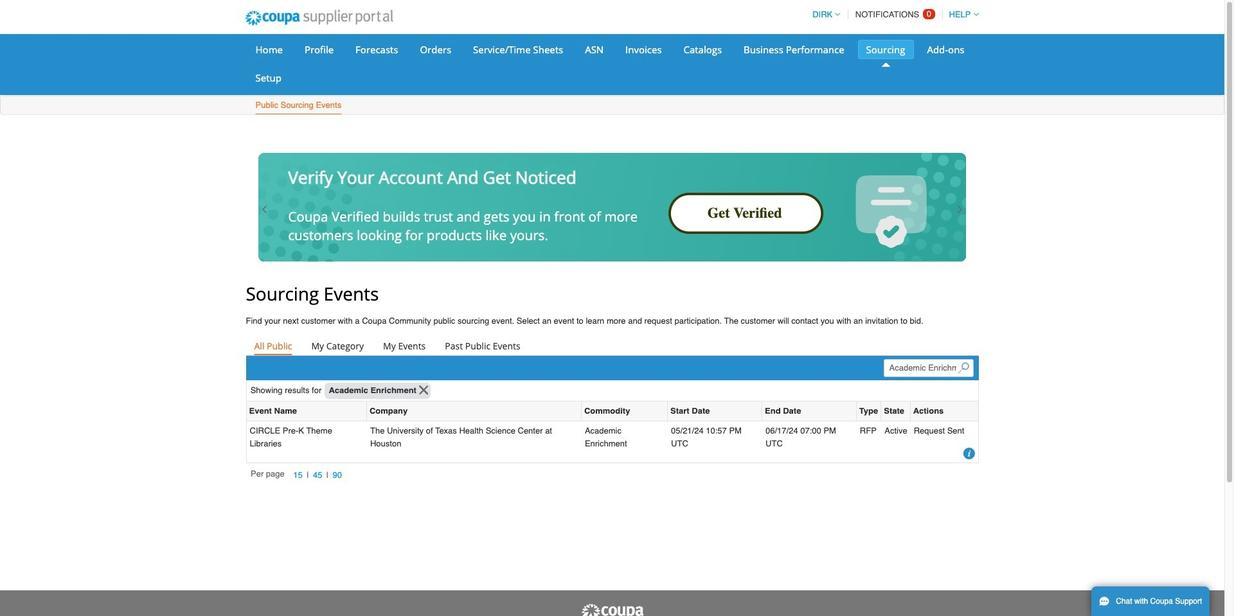 Task type: vqa. For each thing, say whether or not it's contained in the screenshot.
leftmost coupa supplier portal "image"
yes



Task type: describe. For each thing, give the bounding box(es) containing it.
1 vertical spatial navigation
[[251, 469, 346, 483]]

0 horizontal spatial coupa supplier portal image
[[236, 2, 402, 34]]

1 vertical spatial coupa supplier portal image
[[580, 604, 645, 617]]

clear filter image
[[419, 386, 429, 395]]

company element
[[367, 402, 582, 422]]

event name element
[[247, 402, 367, 422]]



Task type: locate. For each thing, give the bounding box(es) containing it.
0 horizontal spatial navigation
[[251, 469, 346, 483]]

search image
[[958, 362, 970, 374]]

next image
[[955, 204, 966, 215]]

previous image
[[260, 204, 270, 215]]

type element
[[857, 402, 882, 422]]

navigation
[[807, 2, 979, 27], [251, 469, 346, 483]]

commodity element
[[582, 402, 668, 422]]

tab list
[[246, 338, 979, 356]]

1 horizontal spatial navigation
[[807, 2, 979, 27]]

end date element
[[763, 402, 857, 422]]

coupa supplier portal image
[[236, 2, 402, 34], [580, 604, 645, 617]]

actions element
[[911, 402, 979, 422]]

0 vertical spatial coupa supplier portal image
[[236, 2, 402, 34]]

Search text field
[[884, 360, 974, 378]]

0 vertical spatial navigation
[[807, 2, 979, 27]]

state element
[[882, 402, 911, 422]]

1 horizontal spatial coupa supplier portal image
[[580, 604, 645, 617]]

start date element
[[668, 402, 763, 422]]



